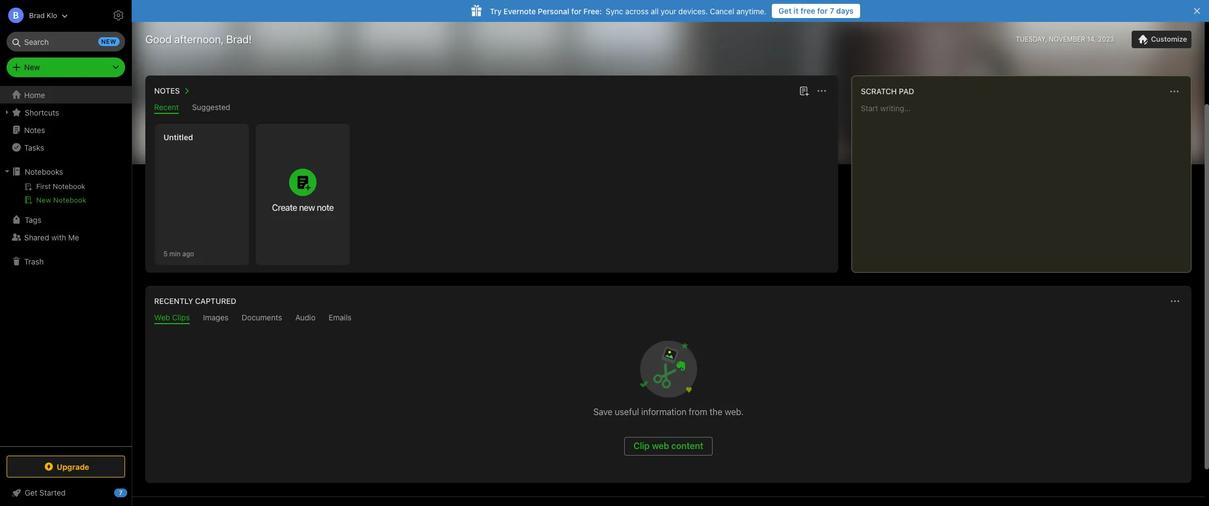 Task type: vqa. For each thing, say whether or not it's contained in the screenshot.
meeting on the left of page
no



Task type: locate. For each thing, give the bounding box(es) containing it.
7 left click to collapse image
[[119, 490, 122, 497]]

get left it
[[779, 6, 792, 15]]

create new note
[[272, 203, 334, 213]]

all
[[651, 6, 659, 16]]

tree containing home
[[0, 86, 132, 447]]

useful
[[615, 408, 639, 418]]

get started
[[25, 489, 66, 498]]

1 vertical spatial more actions image
[[1169, 295, 1182, 308]]

recent tab
[[154, 103, 179, 114]]

0 vertical spatial tab list
[[148, 103, 836, 114]]

1 vertical spatial get
[[25, 489, 37, 498]]

5
[[164, 250, 168, 258]]

Search text field
[[14, 32, 117, 52]]

get left started
[[25, 489, 37, 498]]

notes up recent
[[154, 86, 180, 95]]

audio tab
[[295, 313, 316, 325]]

14,
[[1087, 35, 1096, 43]]

0 vertical spatial get
[[779, 6, 792, 15]]

Help and Learning task checklist field
[[0, 485, 132, 503]]

7 inside button
[[830, 6, 834, 15]]

get
[[779, 6, 792, 15], [25, 489, 37, 498]]

1 horizontal spatial new
[[299, 203, 315, 213]]

new inside button
[[36, 196, 51, 205]]

2 tab list from the top
[[148, 313, 1190, 325]]

emails
[[329, 313, 352, 323]]

save useful information from the web.
[[593, 408, 744, 418]]

1 horizontal spatial notes
[[154, 86, 180, 95]]

new up tags
[[36, 196, 51, 205]]

captured
[[195, 297, 236, 306]]

0 horizontal spatial notes
[[24, 125, 45, 135]]

more actions image
[[816, 84, 829, 98]]

try
[[490, 6, 502, 16]]

1 horizontal spatial get
[[779, 6, 792, 15]]

2 for from the left
[[571, 6, 582, 16]]

web
[[154, 313, 170, 323]]

new up home
[[24, 63, 40, 72]]

notes button
[[152, 84, 193, 98]]

tags
[[25, 215, 41, 225]]

tree
[[0, 86, 132, 447]]

recently captured
[[154, 297, 236, 306]]

7
[[830, 6, 834, 15], [119, 490, 122, 497]]

tab list for notes
[[148, 103, 836, 114]]

clip web content button
[[624, 438, 713, 457]]

brad
[[29, 11, 45, 19]]

0 horizontal spatial get
[[25, 489, 37, 498]]

new inside button
[[299, 203, 315, 213]]

for for free:
[[571, 6, 582, 16]]

new left note
[[299, 203, 315, 213]]

for inside get it free for 7 days button
[[817, 6, 828, 15]]

tab list
[[148, 103, 836, 114], [148, 313, 1190, 325]]

7 inside help and learning task checklist field
[[119, 490, 122, 497]]

for left free:
[[571, 6, 582, 16]]

home link
[[0, 86, 132, 104]]

anytime.
[[737, 6, 767, 16]]

new
[[24, 63, 40, 72], [36, 196, 51, 205]]

1 vertical spatial 7
[[119, 490, 122, 497]]

1 horizontal spatial for
[[817, 6, 828, 15]]

new for new
[[24, 63, 40, 72]]

days
[[836, 6, 854, 15]]

recent
[[154, 103, 179, 112]]

get inside button
[[779, 6, 792, 15]]

min
[[169, 250, 181, 258]]

1 vertical spatial tab list
[[148, 313, 1190, 325]]

customize button
[[1132, 31, 1192, 48]]

new notebook button
[[0, 194, 131, 207]]

1 vertical spatial new
[[36, 196, 51, 205]]

pad
[[899, 87, 914, 96]]

tags button
[[0, 211, 131, 229]]

upgrade button
[[7, 457, 125, 478]]

good
[[145, 33, 172, 46]]

me
[[68, 233, 79, 242]]

notes inside button
[[154, 86, 180, 95]]

web clips tab
[[154, 313, 190, 325]]

your
[[661, 6, 676, 16]]

0 vertical spatial more actions image
[[1168, 85, 1181, 98]]

notes up tasks
[[24, 125, 45, 135]]

tab list containing web clips
[[148, 313, 1190, 325]]

information
[[641, 408, 687, 418]]

Account field
[[0, 4, 68, 26]]

tab list containing recent
[[148, 103, 836, 114]]

0 horizontal spatial new
[[101, 38, 116, 45]]

audio
[[295, 313, 316, 323]]

7 left 'days'
[[830, 6, 834, 15]]

tab list for recently captured
[[148, 313, 1190, 325]]

untitled
[[164, 133, 193, 142]]

Start writing… text field
[[861, 104, 1191, 264]]

content
[[671, 442, 703, 452]]

1 vertical spatial notes
[[24, 125, 45, 135]]

1 vertical spatial new
[[299, 203, 315, 213]]

1 horizontal spatial 7
[[830, 6, 834, 15]]

0 vertical spatial new
[[24, 63, 40, 72]]

brad klo
[[29, 11, 57, 19]]

0 vertical spatial notes
[[154, 86, 180, 95]]

0 vertical spatial new
[[101, 38, 116, 45]]

for
[[817, 6, 828, 15], [571, 6, 582, 16]]

web.
[[725, 408, 744, 418]]

new down settings 'image' at the left
[[101, 38, 116, 45]]

new
[[101, 38, 116, 45], [299, 203, 315, 213]]

shared with me link
[[0, 229, 131, 246]]

clip
[[634, 442, 650, 452]]

customize
[[1151, 35, 1187, 43]]

More actions field
[[814, 83, 830, 99], [1167, 84, 1182, 99], [1168, 294, 1183, 309]]

0 horizontal spatial 7
[[119, 490, 122, 497]]

it
[[794, 6, 799, 15]]

for right free
[[817, 6, 828, 15]]

ago
[[182, 250, 194, 258]]

0 vertical spatial 7
[[830, 6, 834, 15]]

across
[[625, 6, 649, 16]]

images
[[203, 313, 229, 323]]

1 for from the left
[[817, 6, 828, 15]]

personal
[[538, 6, 569, 16]]

1 tab list from the top
[[148, 103, 836, 114]]

more actions image
[[1168, 85, 1181, 98], [1169, 295, 1182, 308]]

get inside help and learning task checklist field
[[25, 489, 37, 498]]

new inside popup button
[[24, 63, 40, 72]]

brad!
[[226, 33, 252, 46]]

started
[[39, 489, 66, 498]]

more actions image for recently captured
[[1169, 295, 1182, 308]]

shortcuts button
[[0, 104, 131, 121]]

new for new notebook
[[36, 196, 51, 205]]

notes
[[154, 86, 180, 95], [24, 125, 45, 135]]

0 horizontal spatial for
[[571, 6, 582, 16]]

emails tab
[[329, 313, 352, 325]]



Task type: describe. For each thing, give the bounding box(es) containing it.
save
[[593, 408, 613, 418]]

new notebook
[[36, 196, 86, 205]]

shared with me
[[24, 233, 79, 242]]

tuesday,
[[1016, 35, 1047, 43]]

recently captured button
[[152, 295, 236, 308]]

new search field
[[14, 32, 120, 52]]

klo
[[47, 11, 57, 19]]

clip web content
[[634, 442, 703, 452]]

documents tab
[[242, 313, 282, 325]]

tasks button
[[0, 139, 131, 156]]

november
[[1049, 35, 1086, 43]]

free
[[801, 6, 816, 15]]

from
[[689, 408, 707, 418]]

new notebook group
[[0, 181, 131, 211]]

clips
[[172, 313, 190, 323]]

new button
[[7, 58, 125, 77]]

web
[[652, 442, 669, 452]]

tuesday, november 14, 2023
[[1016, 35, 1115, 43]]

suggested tab
[[192, 103, 230, 114]]

notes link
[[0, 121, 131, 139]]

create
[[272, 203, 297, 213]]

recent tab panel
[[145, 114, 839, 273]]

expand notebooks image
[[3, 167, 12, 176]]

more actions field for scratch pad
[[1167, 84, 1182, 99]]

new inside search field
[[101, 38, 116, 45]]

trash link
[[0, 253, 131, 271]]

home
[[24, 90, 45, 100]]

5 min ago
[[164, 250, 194, 258]]

suggested
[[192, 103, 230, 112]]

for for 7
[[817, 6, 828, 15]]

devices.
[[679, 6, 708, 16]]

the
[[710, 408, 723, 418]]

scratch pad
[[861, 87, 914, 96]]

trash
[[24, 257, 44, 266]]

create new note button
[[256, 124, 350, 266]]

evernote
[[504, 6, 536, 16]]

with
[[51, 233, 66, 242]]

click to collapse image
[[128, 487, 136, 500]]

web clips
[[154, 313, 190, 323]]

get for get it free for 7 days
[[779, 6, 792, 15]]

more actions field for recently captured
[[1168, 294, 1183, 309]]

note
[[317, 203, 334, 213]]

scratch
[[861, 87, 897, 96]]

notes inside 'link'
[[24, 125, 45, 135]]

shortcuts
[[25, 108, 59, 117]]

notebook
[[53, 196, 86, 205]]

scratch pad button
[[859, 85, 914, 98]]

recently
[[154, 297, 193, 306]]

good afternoon, brad!
[[145, 33, 252, 46]]

get for get started
[[25, 489, 37, 498]]

more actions image for scratch pad
[[1168, 85, 1181, 98]]

shared
[[24, 233, 49, 242]]

notebooks
[[25, 167, 63, 176]]

settings image
[[112, 9, 125, 22]]

free:
[[584, 6, 602, 16]]

cancel
[[710, 6, 734, 16]]

documents
[[242, 313, 282, 323]]

get it free for 7 days
[[779, 6, 854, 15]]

try evernote personal for free: sync across all your devices. cancel anytime.
[[490, 6, 767, 16]]

images tab
[[203, 313, 229, 325]]

upgrade
[[57, 463, 89, 472]]

sync
[[606, 6, 623, 16]]

afternoon,
[[174, 33, 224, 46]]

notebooks link
[[0, 163, 131, 181]]

2023
[[1098, 35, 1115, 43]]

web clips tab panel
[[145, 325, 1192, 484]]

tasks
[[24, 143, 44, 152]]

get it free for 7 days button
[[772, 4, 860, 18]]



